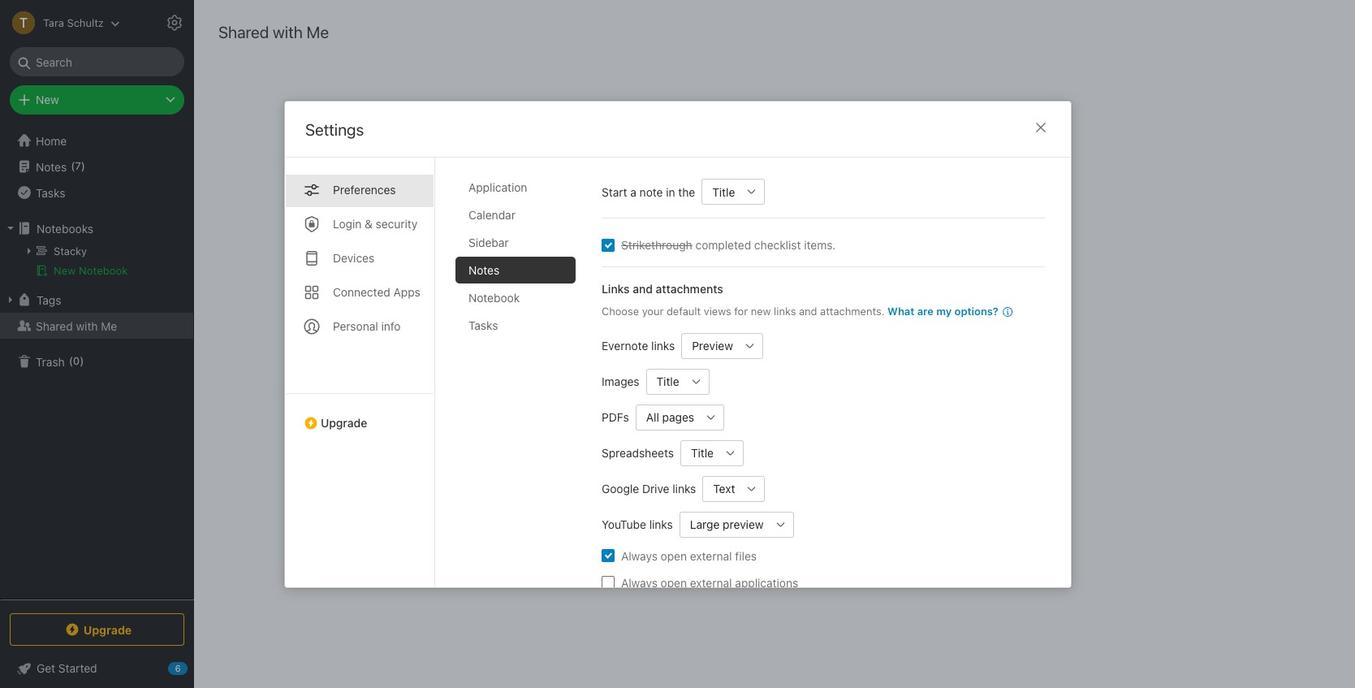 Task type: vqa. For each thing, say whether or not it's contained in the screenshot.


Task type: locate. For each thing, give the bounding box(es) containing it.
and inside shared with me element
[[648, 424, 670, 438]]

always right always open external files checkbox
[[621, 548, 657, 562]]

2 vertical spatial title button
[[680, 439, 718, 465]]

with
[[273, 23, 303, 41], [76, 319, 98, 333], [783, 424, 807, 438]]

and down all
[[648, 424, 670, 438]]

evernote links
[[602, 338, 675, 352]]

0 vertical spatial shared
[[219, 23, 269, 41]]

tab list for start a note in the
[[455, 173, 589, 587]]

notebook inside new notebook button
[[79, 264, 128, 277]]

new
[[36, 93, 59, 106], [54, 264, 76, 277]]

title button up all pages button
[[646, 368, 683, 394]]

0 horizontal spatial notes
[[36, 160, 67, 173]]

here.
[[910, 424, 940, 438]]

0 vertical spatial shared
[[768, 392, 814, 409]]

title button down notebooks
[[680, 439, 718, 465]]

open up always open external applications
[[661, 548, 687, 562]]

1 horizontal spatial upgrade
[[320, 415, 367, 429]]

0 vertical spatial upgrade
[[320, 415, 367, 429]]

are
[[917, 304, 934, 317]]

) down 'home' link
[[81, 159, 85, 172]]

views
[[704, 304, 731, 317]]

upgrade button
[[285, 393, 434, 436], [10, 613, 184, 646]]

external for applications
[[690, 575, 732, 589]]

0 vertical spatial external
[[690, 548, 732, 562]]

Select29098 checkbox
[[602, 238, 615, 251]]

Choose default view option for PDFs field
[[635, 404, 724, 430]]

1 vertical spatial new
[[54, 264, 76, 277]]

notebooks
[[37, 221, 93, 235]]

upgrade for the left upgrade "popup button"
[[83, 623, 132, 636]]

None search field
[[21, 47, 173, 76]]

preferences
[[333, 182, 396, 196]]

0 horizontal spatial shared
[[36, 319, 73, 333]]

links down drive
[[649, 517, 673, 531]]

in
[[666, 184, 675, 198]]

1 always from the top
[[621, 548, 657, 562]]

notebook
[[79, 264, 128, 277], [468, 290, 520, 304]]

upgrade
[[320, 415, 367, 429], [83, 623, 132, 636]]

2 external from the top
[[690, 575, 732, 589]]

1 vertical spatial with
[[76, 319, 98, 333]]

tags button
[[0, 287, 193, 313]]

new button
[[10, 85, 184, 115]]

new inside button
[[54, 264, 76, 277]]

settings
[[305, 120, 364, 138]]

1 vertical spatial tasks
[[468, 318, 498, 332]]

tree
[[0, 128, 194, 599]]

2 vertical spatial title
[[691, 446, 714, 459]]

notes inside notes ( 7 )
[[36, 160, 67, 173]]

open down always open external files
[[661, 575, 687, 589]]

me
[[307, 23, 329, 41], [101, 319, 117, 333]]

1 horizontal spatial tasks
[[468, 318, 498, 332]]

choose your default views for new links and attachments.
[[602, 304, 885, 317]]

notebook up tasks tab
[[468, 290, 520, 304]]

title right the
[[712, 184, 735, 198]]

and up your
[[633, 281, 653, 295]]

links and attachments
[[602, 281, 723, 295]]

1 horizontal spatial me
[[307, 23, 329, 41]]

and left attachments.
[[799, 304, 817, 317]]

shared down tags
[[36, 319, 73, 333]]

0 horizontal spatial notebook
[[79, 264, 128, 277]]

2 horizontal spatial notes
[[610, 424, 645, 438]]

( inside notes ( 7 )
[[71, 159, 75, 172]]

1 vertical spatial title
[[656, 374, 679, 388]]

title
[[712, 184, 735, 198], [656, 374, 679, 388], [691, 446, 714, 459]]

tab list containing preferences
[[285, 157, 435, 587]]

links
[[602, 281, 630, 295]]

notes inside shared with me element
[[610, 424, 645, 438]]

with inside tree
[[76, 319, 98, 333]]

0 horizontal spatial upgrade button
[[10, 613, 184, 646]]

your
[[642, 304, 664, 317]]

title up all pages button
[[656, 374, 679, 388]]

google drive links
[[602, 481, 696, 495]]

shared down nothing shared yet
[[739, 424, 779, 438]]

tasks down notes ( 7 )
[[36, 186, 65, 199]]

upgrade for the rightmost upgrade "popup button"
[[320, 415, 367, 429]]

0 horizontal spatial upgrade
[[83, 623, 132, 636]]

a
[[630, 184, 636, 198]]

for
[[734, 304, 748, 317]]

0 vertical spatial always
[[621, 548, 657, 562]]

( down 'home' link
[[71, 159, 75, 172]]

notes inside tab
[[468, 263, 499, 277]]

new notebook
[[54, 264, 128, 277]]

0 vertical spatial title
[[712, 184, 735, 198]]

open for always open external files
[[661, 548, 687, 562]]

notebook inside notebook tab
[[468, 290, 520, 304]]

close image
[[1031, 117, 1051, 137]]

1 vertical spatial shared with me
[[36, 319, 117, 333]]

all
[[646, 410, 659, 424]]

settings image
[[165, 13, 184, 32]]

2 open from the top
[[661, 575, 687, 589]]

the
[[678, 184, 695, 198]]

always
[[621, 548, 657, 562], [621, 575, 657, 589]]

attachments.
[[820, 304, 885, 317]]

all pages button
[[635, 404, 698, 430]]

( right trash
[[69, 354, 73, 367]]

tab list for application
[[285, 157, 435, 587]]

images
[[602, 374, 639, 388]]

0 vertical spatial )
[[81, 159, 85, 172]]

shared with me link
[[0, 313, 193, 339]]

external up always open external applications
[[690, 548, 732, 562]]

Choose default view option for Google Drive links field
[[703, 475, 765, 501]]

show
[[857, 424, 888, 438]]

tasks inside button
[[36, 186, 65, 199]]

trash
[[36, 355, 65, 368]]

title button right the
[[702, 178, 739, 204]]

1 vertical spatial (
[[69, 354, 73, 367]]

start
[[602, 184, 627, 198]]

up
[[892, 424, 907, 438]]

open
[[661, 548, 687, 562], [661, 575, 687, 589]]

0 horizontal spatial tasks
[[36, 186, 65, 199]]

0 horizontal spatial shared with me
[[36, 319, 117, 333]]

2 vertical spatial notes
[[610, 424, 645, 438]]

yet
[[818, 392, 838, 409]]

tasks button
[[0, 180, 193, 206]]

tab list
[[285, 157, 435, 587], [455, 173, 589, 587]]

( inside trash ( 0 )
[[69, 354, 73, 367]]

0 horizontal spatial me
[[101, 319, 117, 333]]

notes down sidebar
[[468, 263, 499, 277]]

0 vertical spatial (
[[71, 159, 75, 172]]

expand notebooks image
[[4, 222, 17, 235]]

) inside trash ( 0 )
[[80, 354, 84, 367]]

0 vertical spatial title button
[[702, 178, 739, 204]]

0 vertical spatial and
[[633, 281, 653, 295]]

7
[[75, 159, 81, 172]]

preview
[[692, 338, 733, 352]]

1 horizontal spatial upgrade button
[[285, 393, 434, 436]]

shared right settings icon
[[219, 23, 269, 41]]

0 horizontal spatial with
[[76, 319, 98, 333]]

) right trash
[[80, 354, 84, 367]]

shared up notes and notebooks shared with you will show up here.
[[768, 392, 814, 409]]

1 vertical spatial external
[[690, 575, 732, 589]]

title down notebooks
[[691, 446, 714, 459]]

options?
[[955, 304, 999, 317]]

) inside notes ( 7 )
[[81, 159, 85, 172]]

notebook up "tags" button
[[79, 264, 128, 277]]

0 vertical spatial open
[[661, 548, 687, 562]]

title button
[[702, 178, 739, 204], [646, 368, 683, 394], [680, 439, 718, 465]]

(
[[71, 159, 75, 172], [69, 354, 73, 367]]

Search text field
[[21, 47, 173, 76]]

title inside choose default view option for spreadsheets 'field'
[[691, 446, 714, 459]]

connected
[[333, 285, 390, 299]]

1 horizontal spatial tab list
[[455, 173, 589, 587]]

default
[[666, 304, 701, 317]]

new for new notebook
[[54, 264, 76, 277]]

trash ( 0 )
[[36, 354, 84, 368]]

title for images
[[656, 374, 679, 388]]

1 horizontal spatial shared with me
[[219, 23, 329, 41]]

0 vertical spatial notes
[[36, 160, 67, 173]]

google
[[602, 481, 639, 495]]

external down always open external files
[[690, 575, 732, 589]]

shared with me
[[219, 23, 329, 41], [36, 319, 117, 333]]

info
[[381, 319, 401, 333]]

1 external from the top
[[690, 548, 732, 562]]

0 horizontal spatial tab list
[[285, 157, 435, 587]]

1 vertical spatial upgrade
[[83, 623, 132, 636]]

shared
[[219, 23, 269, 41], [36, 319, 73, 333]]

0 vertical spatial tasks
[[36, 186, 65, 199]]

1 vertical spatial notebook
[[468, 290, 520, 304]]

1 vertical spatial )
[[80, 354, 84, 367]]

1 vertical spatial upgrade button
[[10, 613, 184, 646]]

notes
[[36, 160, 67, 173], [468, 263, 499, 277], [610, 424, 645, 438]]

2 horizontal spatial with
[[783, 424, 807, 438]]

1 vertical spatial open
[[661, 575, 687, 589]]

new notebook button
[[0, 261, 193, 280]]

1 open from the top
[[661, 548, 687, 562]]

links right drive
[[672, 481, 696, 495]]

title inside field
[[712, 184, 735, 198]]

sidebar tab
[[455, 229, 576, 255]]

0 vertical spatial shared with me
[[219, 23, 329, 41]]

1 vertical spatial title button
[[646, 368, 683, 394]]

1 horizontal spatial with
[[273, 23, 303, 41]]

1 horizontal spatial notes
[[468, 263, 499, 277]]

1 horizontal spatial notebook
[[468, 290, 520, 304]]

notes down "home"
[[36, 160, 67, 173]]

new up tags
[[54, 264, 76, 277]]

title inside "field"
[[656, 374, 679, 388]]

and
[[633, 281, 653, 295], [799, 304, 817, 317], [648, 424, 670, 438]]

title button for images
[[646, 368, 683, 394]]

pages
[[662, 410, 694, 424]]

will
[[835, 424, 854, 438]]

pdfs
[[602, 410, 629, 424]]

notebook tab
[[455, 284, 576, 311]]

2 always from the top
[[621, 575, 657, 589]]

1 vertical spatial notes
[[468, 263, 499, 277]]

1 vertical spatial and
[[799, 304, 817, 317]]

tasks down notebook tab
[[468, 318, 498, 332]]

1 vertical spatial always
[[621, 575, 657, 589]]

tasks inside tab
[[468, 318, 498, 332]]

tasks
[[36, 186, 65, 199], [468, 318, 498, 332]]

always open external files
[[621, 548, 757, 562]]

Choose default view option for Images field
[[646, 368, 709, 394]]

personal
[[333, 319, 378, 333]]

notes down pdfs
[[610, 424, 645, 438]]

always right always open external applications checkbox
[[621, 575, 657, 589]]

strikethrough
[[621, 238, 692, 251]]

tags
[[37, 293, 61, 307]]

what are my options?
[[887, 304, 999, 317]]

1 vertical spatial shared
[[36, 319, 73, 333]]

0 vertical spatial new
[[36, 93, 59, 106]]

new inside popup button
[[36, 93, 59, 106]]

0 vertical spatial upgrade button
[[285, 393, 434, 436]]

0 vertical spatial notebook
[[79, 264, 128, 277]]

tab list containing application
[[455, 173, 589, 587]]

and for attachments
[[633, 281, 653, 295]]

2 vertical spatial and
[[648, 424, 670, 438]]

title for spreadsheets
[[691, 446, 714, 459]]

)
[[81, 159, 85, 172], [80, 354, 84, 367]]

arrow image
[[23, 245, 36, 257]]

new up "home"
[[36, 93, 59, 106]]



Task type: describe. For each thing, give the bounding box(es) containing it.
personal info
[[333, 319, 401, 333]]

always for always open external applications
[[621, 575, 657, 589]]

always open external applications
[[621, 575, 798, 589]]

) for notes
[[81, 159, 85, 172]]

evernote
[[602, 338, 648, 352]]

external for files
[[690, 548, 732, 562]]

expand tags image
[[4, 293, 17, 306]]

large preview
[[690, 517, 764, 531]]

apps
[[393, 285, 420, 299]]

checklist
[[754, 238, 801, 251]]

title button for start a note in the
[[702, 178, 739, 204]]

you
[[811, 424, 832, 438]]

notes for notes ( 7 )
[[36, 160, 67, 173]]

drive
[[642, 481, 669, 495]]

Always open external files checkbox
[[602, 549, 615, 562]]

0 vertical spatial with
[[273, 23, 303, 41]]

applications
[[735, 575, 798, 589]]

1 vertical spatial shared
[[739, 424, 779, 438]]

login
[[333, 216, 361, 230]]

connected apps
[[333, 285, 420, 299]]

devices
[[333, 251, 374, 264]]

application
[[468, 180, 527, 194]]

shared with me element
[[194, 0, 1356, 688]]

nothing
[[711, 392, 765, 409]]

always for always open external files
[[621, 548, 657, 562]]

( for trash
[[69, 354, 73, 367]]

nothing shared yet
[[711, 392, 838, 409]]

items.
[[804, 238, 836, 251]]

preview button
[[681, 332, 737, 358]]

text
[[713, 481, 735, 495]]

start a note in the
[[602, 184, 695, 198]]

large
[[690, 517, 720, 531]]

2 vertical spatial with
[[783, 424, 807, 438]]

1 vertical spatial me
[[101, 319, 117, 333]]

calendar
[[468, 208, 515, 221]]

links right "new"
[[774, 304, 796, 317]]

all pages
[[646, 410, 694, 424]]

note
[[639, 184, 663, 198]]

notes ( 7 )
[[36, 159, 85, 173]]

attachments
[[656, 281, 723, 295]]

tree containing home
[[0, 128, 194, 599]]

choose
[[602, 304, 639, 317]]

0
[[73, 354, 80, 367]]

Choose default view option for Evernote links field
[[681, 332, 763, 358]]

calendar tab
[[455, 201, 576, 228]]

Always open external applications checkbox
[[602, 576, 615, 589]]

login & security
[[333, 216, 417, 230]]

security
[[375, 216, 417, 230]]

files
[[735, 548, 757, 562]]

notes and notebooks shared with you will show up here.
[[610, 424, 940, 438]]

home link
[[0, 128, 194, 154]]

youtube
[[602, 517, 646, 531]]

text button
[[703, 475, 739, 501]]

title button for spreadsheets
[[680, 439, 718, 465]]

notebooks link
[[0, 215, 193, 241]]

tasks tab
[[455, 312, 576, 338]]

title for start a note in the
[[712, 184, 735, 198]]

Choose default view option for YouTube links field
[[679, 511, 794, 537]]

Start a new note in the body or title. field
[[702, 178, 765, 204]]

new for new
[[36, 93, 59, 106]]

sidebar
[[468, 235, 509, 249]]

&
[[364, 216, 372, 230]]

application tab
[[455, 173, 576, 200]]

new
[[751, 304, 771, 317]]

( for notes
[[71, 159, 75, 172]]

0 vertical spatial me
[[307, 23, 329, 41]]

1 horizontal spatial shared
[[219, 23, 269, 41]]

and for notebooks
[[648, 424, 670, 438]]

notes for notes and notebooks shared with you will show up here.
[[610, 424, 645, 438]]

spreadsheets
[[602, 446, 674, 459]]

what
[[887, 304, 915, 317]]

notes for notes
[[468, 263, 499, 277]]

home
[[36, 134, 67, 147]]

links down your
[[651, 338, 675, 352]]

shared with me inside tree
[[36, 319, 117, 333]]

Choose default view option for Spreadsheets field
[[680, 439, 744, 465]]

strikethrough completed checklist items.
[[621, 238, 836, 251]]

) for trash
[[80, 354, 84, 367]]

youtube links
[[602, 517, 673, 531]]

open for always open external applications
[[661, 575, 687, 589]]

large preview button
[[679, 511, 768, 537]]

notebooks
[[673, 424, 735, 438]]

preview
[[723, 517, 764, 531]]

completed
[[695, 238, 751, 251]]

notes tab
[[455, 256, 576, 283]]

my
[[936, 304, 952, 317]]

new notebook group
[[0, 241, 193, 287]]



